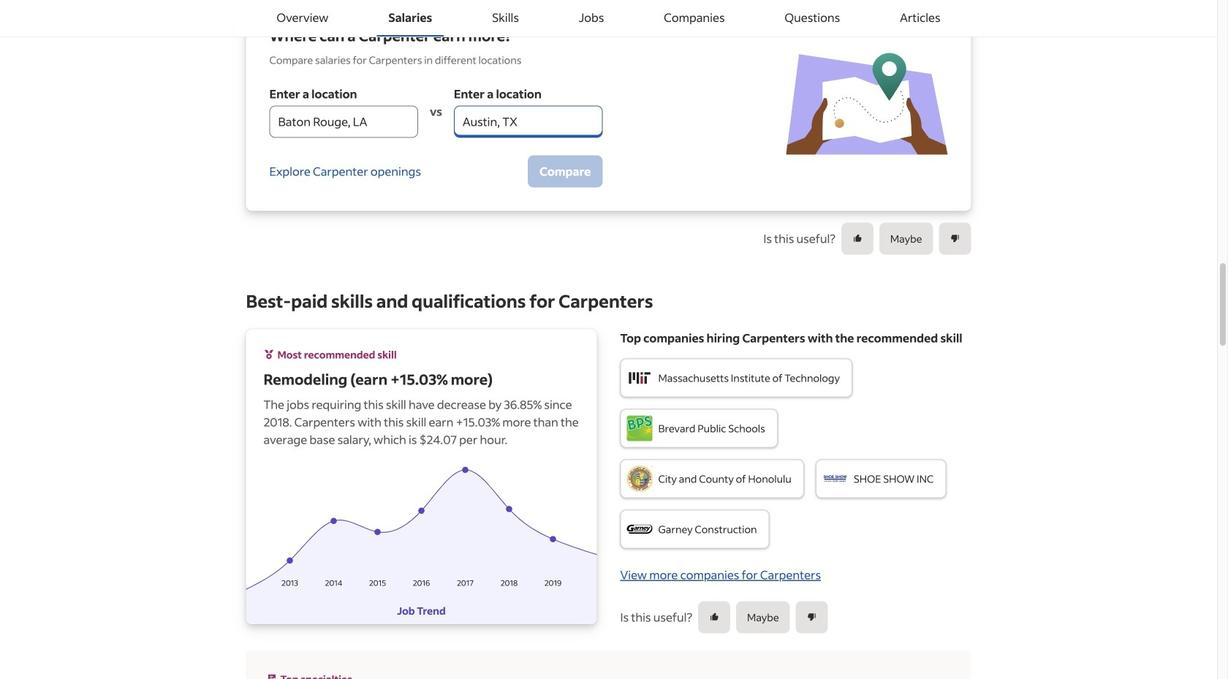 Task type: vqa. For each thing, say whether or not it's contained in the screenshot.
NO, IT'S NOT HELPFUL. "image" to the right
yes



Task type: describe. For each thing, give the bounding box(es) containing it.
job trend graph image
[[246, 466, 597, 624]]

1 enter a location field from the left
[[269, 106, 418, 138]]

yes, it's helpful. image for bottommost no, it's not helpful. icon
[[709, 612, 719, 622]]

0 vertical spatial no, it's not helpful. image
[[950, 234, 960, 244]]



Task type: locate. For each thing, give the bounding box(es) containing it.
0 horizontal spatial enter a location field
[[269, 106, 418, 138]]

1 horizontal spatial enter a location field
[[454, 106, 603, 138]]

Enter a location field
[[269, 106, 418, 138], [454, 106, 603, 138]]

no, it's not helpful. image
[[950, 234, 960, 244], [807, 612, 817, 622]]

0 horizontal spatial no, it's not helpful. image
[[807, 612, 817, 622]]

0 vertical spatial yes, it's helpful. image
[[852, 234, 863, 244]]

0 horizontal spatial yes, it's helpful. image
[[709, 612, 719, 622]]

1 horizontal spatial no, it's not helpful. image
[[950, 234, 960, 244]]

yes, it's helpful. image
[[852, 234, 863, 244], [709, 612, 719, 622]]

1 vertical spatial no, it's not helpful. image
[[807, 612, 817, 622]]

1 horizontal spatial yes, it's helpful. image
[[852, 234, 863, 244]]

2 enter a location field from the left
[[454, 106, 603, 138]]

yes, it's helpful. image for the topmost no, it's not helpful. icon
[[852, 234, 863, 244]]

1 vertical spatial yes, it's helpful. image
[[709, 612, 719, 622]]



